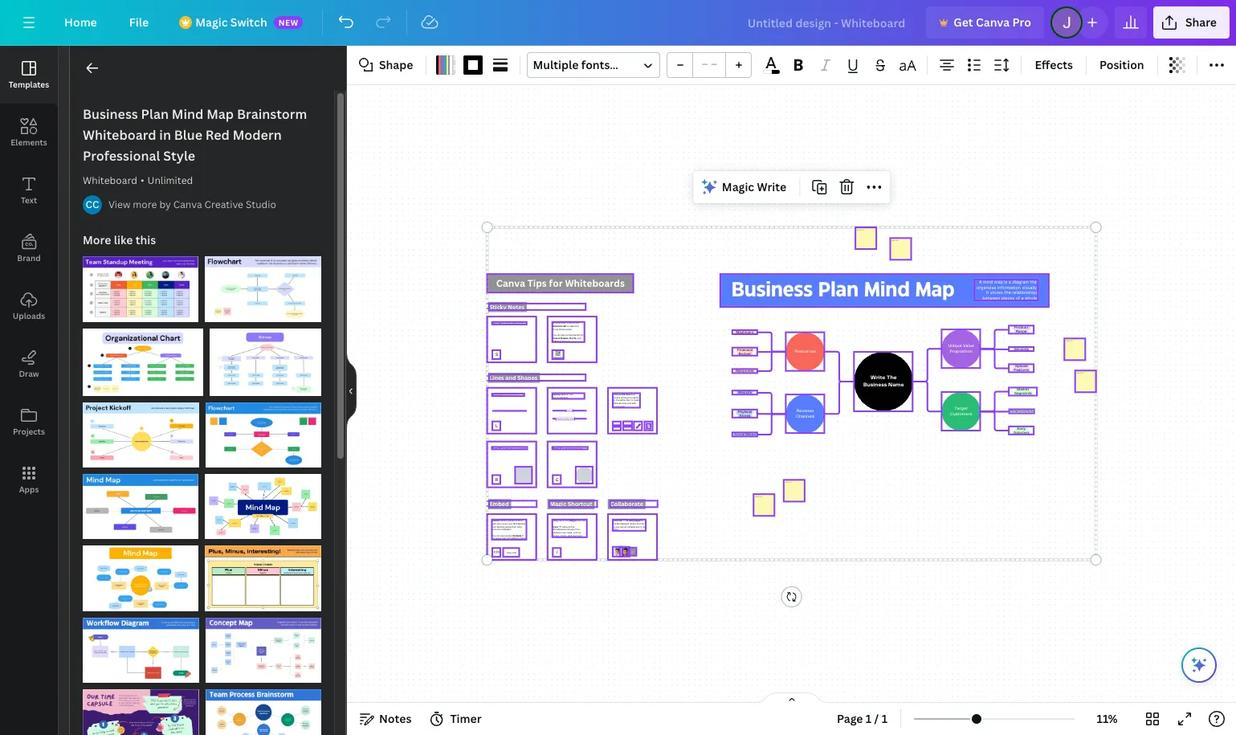Task type: vqa. For each thing, say whether or not it's contained in the screenshot.
left Magic
yes



Task type: describe. For each thing, give the bounding box(es) containing it.
blue
[[174, 126, 202, 144]]

such
[[573, 531, 578, 534]]

click inside double-click on the line to add text. click on the lines and choose among the options on the editor bar to create elbowed lines and add arrowheads.
[[613, 393, 618, 396]]

real
[[642, 525, 646, 528]]

plus minus interesting education whiteboard in yellow orange green lined style image
[[205, 546, 321, 611]]

canva inside get canva pro button
[[976, 14, 1010, 30]]

classroom time capsule whiteboard in violet pastel pink mint green style image
[[83, 689, 199, 735]]

uploads
[[13, 310, 45, 321]]

embed for embed videos, presentations, and more onto your whiteboard. just directly paste their links onto the template! you can also access embeds in the apps tab of the object panel.
[[492, 519, 499, 522]]

0 horizontal spatial this
[[136, 232, 156, 247]]

add inside click the "+" to add people to the whiteboard. share the link so you can all collaborate in real time!
[[629, 519, 633, 522]]

mind
[[172, 105, 204, 123]]

features
[[1014, 369, 1029, 372]]

org chart whiteboard in yellow red basic style group
[[83, 319, 203, 396]]

write
[[757, 179, 787, 194]]

0 horizontal spatial create
[[505, 322, 511, 325]]

click inside click the "+" to add people to the whiteboard. share the link so you can all collaborate in real time!
[[613, 519, 618, 522]]

0 horizontal spatial lines
[[489, 374, 504, 382]]

click for to
[[567, 322, 571, 325]]

financial budget
[[737, 348, 752, 355]]

generate for lines.
[[505, 394, 514, 396]]

range
[[1016, 330, 1027, 333]]

videos,
[[500, 519, 507, 522]]

generate right "c"
[[565, 447, 574, 450]]

access inside you can also access panels for lines & shapes, charts, and tables in this tab.
[[566, 334, 573, 337]]

"+"
[[622, 519, 625, 522]]

projects
[[13, 426, 45, 437]]

main menu bar
[[0, 0, 1237, 46]]

team process brainstorm whiteboard in blue green modern professional style group
[[205, 680, 321, 735]]

market segments
[[1014, 388, 1032, 395]]

templates button
[[0, 46, 58, 104]]

#000000, #fa6559, #597cff, #a463e4, #29bd73, #fdf9b4, #929292, #ffffff, #cfd3da, transparent image
[[437, 55, 456, 75]]

mind
[[983, 280, 993, 285]]

apps inside the embed videos, presentations, and more onto your whiteboard. just directly paste their links onto the template! you can also access embeds in the apps tab of the object panel.
[[496, 537, 501, 540]]

collaborate
[[627, 525, 639, 528]]

1 vertical spatial whiteboard
[[83, 174, 137, 187]]

flow chart whiteboard in red blue basic style group
[[205, 247, 321, 322]]

map
[[207, 105, 234, 123]]

1 horizontal spatial notes
[[508, 303, 524, 311]]

media
[[745, 433, 755, 436]]

workflow diagram planning whiteboard in purple blue modern professional style image
[[83, 618, 199, 683]]

Design title text field
[[735, 6, 920, 39]]

share button
[[1154, 6, 1230, 39]]

charts,
[[560, 534, 567, 537]]

tab
[[562, 325, 566, 328]]

of inside the embed videos, presentations, and more onto your whiteboard. just directly paste their links onto the template! you can also access embeds in the apps tab of the object panel.
[[506, 537, 508, 540]]

arrowheads.
[[613, 405, 625, 408]]

0 vertical spatial lines
[[625, 393, 630, 396]]

hide image
[[346, 352, 357, 429]]

show pages image
[[753, 692, 830, 705]]

view more by canva creative studio button
[[108, 197, 276, 213]]

like
[[114, 232, 133, 247]]

notes inside button
[[379, 711, 412, 726]]

open
[[569, 325, 575, 328]]

the inside a mind map is a diagram that organizes information visually. it shows the relationships between pieces of a whole.
[[1004, 290, 1011, 295]]

to right the bar
[[631, 399, 633, 402]]

projects button
[[0, 393, 58, 451]]

to right "c"
[[562, 447, 565, 450]]

can inside click the "+" to add people to the whiteboard. share the link so you can all collaborate in real time!
[[620, 525, 624, 528]]

to inside the alternatively, click on the elements tab to open the sticky notes panel.
[[567, 325, 569, 328]]

draw
[[19, 368, 39, 379]]

also inside the embed videos, presentations, and more onto your whiteboard. just directly paste their links onto the template! you can also access embeds in the apps tab of the object panel.
[[500, 534, 505, 537]]

bar
[[627, 399, 630, 402]]

multiple fonts…
[[533, 57, 619, 72]]

design
[[552, 519, 559, 522]]

home link
[[51, 6, 110, 39]]

social
[[734, 433, 744, 436]]

1 vertical spatial add
[[632, 402, 636, 405]]

panel.
[[520, 537, 526, 540]]

social media
[[734, 433, 755, 436]]

"s"
[[498, 322, 501, 325]]

directly
[[497, 525, 505, 528]]

on up editor
[[618, 393, 621, 396]]

business plan mind map brainstorm whiteboard in blue red modern professional style
[[83, 105, 307, 165]]

a mind map is a diagram that organizes information visually. it shows the relationships between pieces of a whole.
[[977, 280, 1038, 301]]

elements inside button
[[11, 137, 47, 148]]

segments
[[1014, 392, 1032, 395]]

also inside you can also access panels for lines & shapes, charts, and tables in this tab.
[[561, 334, 565, 337]]

multiple
[[533, 57, 579, 72]]

on inside the design with the /magic shortcut. press "/" while on the whiteboard and search for whatever you need, such as emojis, charts, and the timer!
[[568, 525, 570, 528]]

switch
[[230, 14, 267, 30]]

and inside the embed videos, presentations, and more onto your whiteboard. just directly paste their links onto the template! you can also access embeds in the apps tab of the object panel.
[[492, 522, 496, 525]]

1 horizontal spatial text
[[570, 410, 572, 411]]

1 horizontal spatial onto
[[502, 522, 507, 525]]

get canva pro
[[954, 14, 1032, 30]]

for inside the design with the /magic shortcut. press "/" while on the whiteboard and search for whatever you need, such as emojis, charts, and the timer!
[[577, 528, 580, 531]]

position
[[1100, 57, 1145, 72]]

panel.
[[566, 328, 572, 331]]

magic for magic shortcut
[[550, 500, 566, 508]]

side panel tab list
[[0, 46, 58, 509]]

pieces
[[1001, 296, 1015, 301]]

remote meetings whiteboard in orange red basic style group
[[83, 247, 198, 322]]

drag the text along the line
[[556, 418, 574, 420]]

business
[[83, 105, 138, 123]]

access inside the embed videos, presentations, and more onto your whiteboard. just directly paste their links onto the template! you can also access embeds in the apps tab of the object panel.
[[505, 534, 512, 537]]

can inside you can also access panels for lines & shapes, charts, and tables in this tab.
[[557, 334, 560, 337]]

market
[[1017, 388, 1029, 391]]

visually.
[[1022, 285, 1038, 290]]

canva assistant image
[[1190, 656, 1209, 675]]

whiteboard. inside click the "+" to add people to the whiteboard. share the link so you can all collaborate in real time!
[[617, 522, 629, 525]]

magic switch
[[195, 14, 267, 30]]

red
[[206, 126, 230, 144]]

shows
[[990, 290, 1003, 295]]

design with the /magic shortcut. press "/" while on the whiteboard and search for whatever you need, such as emojis, charts, and the timer!
[[552, 519, 586, 537]]

sitemap whiteboard in green purple basic style group
[[210, 319, 321, 396]]

elements button
[[0, 104, 58, 161]]

/
[[875, 711, 879, 726]]

services
[[1014, 348, 1029, 351]]

and inside you can also access panels for lines & shapes, charts, and tables in this tab.
[[577, 337, 581, 340]]

notes button
[[354, 706, 418, 732]]

among
[[621, 396, 628, 399]]

shortcut.
[[576, 519, 586, 522]]

you inside the design with the /magic shortcut. press "/" while on the whiteboard and search for whatever you need, such as emojis, charts, and the timer!
[[562, 531, 566, 534]]

concept map planning whiteboard in purple green modern professional style image
[[205, 618, 321, 683]]

organizes
[[977, 285, 996, 290]]

stores
[[739, 414, 750, 417]]

mind map whiteboard in blue and yellow simple brainstorm style group
[[83, 536, 199, 611]]

line inside double-click on the line to add text. click on the lines and choose among the options on the editor bar to create elbowed lines and add arrowheads.
[[552, 396, 556, 399]]

2 1 from the left
[[882, 711, 888, 726]]

canva creative studio image
[[83, 195, 102, 215]]

special
[[1015, 365, 1028, 368]]

rectangle.
[[516, 447, 526, 450]]

press "r" to generate a rectangle. press "c" to generate a circle.
[[492, 447, 583, 450]]

to left text.
[[556, 396, 559, 399]]

can inside the embed videos, presentations, and more onto your whiteboard. just directly paste their links onto the template! you can also access embeds in the apps tab of the object panel.
[[496, 534, 500, 537]]

shape
[[379, 57, 413, 72]]

physical
[[738, 410, 752, 413]]

in inside click the "+" to add people to the whiteboard. share the link so you can all collaborate in real time!
[[640, 525, 641, 528]]

whatever
[[552, 531, 562, 534]]

1 vertical spatial line
[[571, 418, 574, 420]]

uploads button
[[0, 277, 58, 335]]

need,
[[567, 531, 572, 534]]

early
[[1017, 427, 1026, 430]]

financial
[[737, 348, 752, 352]]

1 vertical spatial lines
[[622, 402, 627, 405]]

to right the people
[[641, 519, 643, 522]]

you can also access panels for lines & shapes, charts, and tables in this tab.
[[552, 334, 584, 343]]

elements inside the alternatively, click on the elements tab to open the sticky notes panel.
[[552, 325, 562, 328]]

that
[[1030, 280, 1038, 285]]



Task type: locate. For each thing, give the bounding box(es) containing it.
circle.
[[577, 447, 583, 450]]

"c"
[[558, 447, 562, 450]]

position button
[[1093, 52, 1151, 78]]

manpower
[[736, 370, 754, 373]]

11%
[[1097, 711, 1118, 726]]

people
[[633, 519, 640, 522]]

0 horizontal spatial of
[[506, 537, 508, 540]]

1 horizontal spatial access
[[566, 334, 573, 337]]

to right 'tab'
[[567, 325, 569, 328]]

1 horizontal spatial this
[[562, 340, 566, 343]]

in left blue
[[159, 126, 171, 144]]

this
[[136, 232, 156, 247], [562, 340, 566, 343]]

whiteboard inside business plan mind map brainstorm whiteboard in blue red modern professional style
[[83, 126, 156, 144]]

information
[[998, 285, 1021, 290]]

emojis,
[[552, 534, 559, 537]]

0 vertical spatial you
[[616, 525, 619, 528]]

also down template!
[[500, 534, 505, 537]]

press left "/" at the bottom of page
[[552, 525, 558, 528]]

you left need,
[[562, 531, 566, 534]]

for
[[580, 334, 584, 337], [577, 528, 580, 531]]

1 horizontal spatial of
[[1016, 296, 1020, 301]]

1 vertical spatial onto
[[492, 528, 497, 531]]

1 vertical spatial text
[[562, 418, 565, 420]]

magic up 'design'
[[550, 500, 566, 508]]

get
[[954, 14, 973, 30]]

onto left directly
[[492, 528, 497, 531]]

1 vertical spatial also
[[500, 534, 505, 537]]

of inside a mind map is a diagram that organizes information visually. it shows the relationships between pieces of a whole.
[[1016, 296, 1020, 301]]

on right while
[[568, 525, 570, 528]]

whole.
[[1025, 296, 1038, 301]]

early adopters
[[1014, 427, 1029, 434]]

org chart whiteboard in yellow red basic style image
[[83, 328, 203, 396]]

template!
[[501, 528, 511, 531]]

canva right by at the top left
[[173, 198, 202, 211]]

elements down 'tables'
[[553, 356, 563, 359]]

line left text.
[[552, 396, 556, 399]]

0 vertical spatial this
[[136, 232, 156, 247]]

add
[[567, 410, 569, 411]]

studio
[[246, 198, 276, 211]]

share inside dropdown button
[[1186, 14, 1217, 30]]

click right 'tab'
[[567, 322, 571, 325]]

0 horizontal spatial magic
[[195, 14, 228, 30]]

you
[[616, 525, 619, 528], [562, 531, 566, 534]]

this inside you can also access panels for lines & shapes, charts, and tables in this tab.
[[562, 340, 566, 343]]

click inside double-click on the line to add text. click on the lines and choose among the options on the editor bar to create elbowed lines and add arrowheads.
[[561, 393, 565, 396]]

1 vertical spatial magic
[[722, 179, 755, 194]]

click
[[613, 393, 618, 396], [613, 519, 618, 522]]

concept map planning whiteboard in purple green modern professional style group
[[205, 608, 321, 683]]

press for press "s" to create sticky notes.
[[492, 322, 498, 325]]

0 vertical spatial access
[[566, 334, 573, 337]]

1 vertical spatial click
[[561, 393, 565, 396]]

draw button
[[0, 335, 58, 393]]

the
[[1004, 290, 1011, 295], [575, 322, 578, 325], [575, 325, 578, 328], [569, 393, 573, 396], [621, 393, 625, 396], [628, 396, 632, 399], [616, 399, 619, 402], [560, 418, 562, 420], [569, 418, 571, 420], [565, 519, 568, 522], [618, 519, 622, 522], [613, 522, 616, 525], [636, 522, 640, 525], [571, 525, 574, 528], [497, 528, 501, 531], [572, 534, 576, 537], [492, 537, 495, 540], [509, 537, 512, 540]]

– – number field
[[699, 56, 721, 75]]

click up the drag the text along the line
[[561, 393, 565, 396]]

time!
[[613, 528, 618, 531]]

website
[[738, 391, 752, 395]]

lines down among
[[622, 402, 627, 405]]

you inside click the "+" to add people to the whiteboard. share the link so you can all collaborate in real time!
[[616, 525, 619, 528]]

more left by at the top left
[[133, 198, 157, 211]]

0 horizontal spatial text
[[562, 418, 565, 420]]

1 horizontal spatial sticky
[[552, 328, 558, 331]]

0 vertical spatial can
[[557, 334, 560, 337]]

press "s" to create sticky notes.
[[492, 322, 525, 325]]

between
[[982, 296, 1000, 301]]

can left tab
[[496, 534, 500, 537]]

object
[[512, 537, 519, 540]]

shape button
[[354, 52, 420, 78]]

remote meetings whiteboard in orange red basic style image
[[83, 256, 198, 322]]

sticky inside the alternatively, click on the elements tab to open the sticky notes panel.
[[552, 328, 558, 331]]

1 whiteboard. from the left
[[513, 522, 526, 525]]

1 horizontal spatial for
[[580, 334, 584, 337]]

11% button
[[1082, 706, 1134, 732]]

magic for magic write
[[722, 179, 755, 194]]

you left & on the top
[[552, 334, 556, 337]]

whiteboard up view
[[83, 174, 137, 187]]

#ffffff, #000000 image
[[763, 70, 780, 74]]

0 horizontal spatial sticky
[[489, 303, 506, 311]]

as
[[578, 531, 581, 534]]

project kickoff whiteboard in purple red basic style group
[[83, 393, 199, 468]]

this right like
[[136, 232, 156, 247]]

in inside the embed videos, presentations, and more onto your whiteboard. just directly paste their links onto the template! you can also access embeds in the apps tab of the object panel.
[[522, 534, 524, 537]]

line right along
[[571, 418, 574, 420]]

0 vertical spatial apps
[[19, 484, 39, 495]]

can left all
[[620, 525, 624, 528]]

for inside you can also access panels for lines & shapes, charts, and tables in this tab.
[[580, 334, 584, 337]]

whiteboard.
[[513, 522, 526, 525], [617, 522, 629, 525]]

0 vertical spatial elements
[[11, 137, 47, 148]]

workflow diagram planning whiteboard in purple blue modern professional style group
[[83, 608, 199, 683]]

&
[[558, 337, 560, 340]]

along
[[565, 418, 569, 420]]

0 vertical spatial you
[[552, 334, 556, 337]]

sticky
[[512, 322, 518, 325]]

elements
[[11, 137, 47, 148], [552, 325, 562, 328], [553, 356, 563, 359]]

plus minus interesting education whiteboard in yellow orange green lined style group
[[205, 536, 321, 611]]

0 horizontal spatial canva
[[173, 198, 202, 211]]

tab.
[[566, 340, 570, 343]]

classroom time capsule whiteboard in violet pastel pink mint green style group
[[83, 680, 199, 735]]

embed inside the embed videos, presentations, and more onto your whiteboard. just directly paste their links onto the template! you can also access embeds in the apps tab of the object panel.
[[492, 519, 499, 522]]

0 vertical spatial lines
[[552, 337, 558, 340]]

0 horizontal spatial apps
[[19, 484, 39, 495]]

#000000 image
[[464, 55, 483, 75]]

product range
[[1015, 326, 1028, 333]]

2 vertical spatial can
[[496, 534, 500, 537]]

editor
[[620, 399, 626, 402]]

share inside click the "+" to add people to the whiteboard. share the link so you can all collaborate in real time!
[[630, 522, 636, 525]]

apps button
[[0, 451, 58, 509]]

0 vertical spatial canva
[[976, 14, 1010, 30]]

1 horizontal spatial whiteboard.
[[617, 522, 629, 525]]

1 horizontal spatial share
[[1186, 14, 1217, 30]]

sticky up "s"
[[489, 303, 506, 311]]

1 horizontal spatial canva
[[976, 14, 1010, 30]]

apps down projects
[[19, 484, 39, 495]]

text button
[[0, 161, 58, 219]]

sticky down alternatively,
[[552, 328, 558, 331]]

press inside the design with the /magic shortcut. press "/" while on the whiteboard and search for whatever you need, such as emojis, charts, and the timer!
[[552, 525, 558, 528]]

in inside business plan mind map brainstorm whiteboard in blue red modern professional style
[[159, 126, 171, 144]]

group
[[667, 52, 752, 78]]

mind map whiteboard in blue and yellow simple brainstorm style image
[[83, 546, 199, 611]]

1 horizontal spatial you
[[552, 334, 556, 337]]

you inside you can also access panels for lines & shapes, charts, and tables in this tab.
[[552, 334, 556, 337]]

a down "relationships"
[[1021, 296, 1024, 301]]

generate for a
[[505, 447, 514, 450]]

share
[[1186, 14, 1217, 30], [630, 522, 636, 525]]

create left sticky
[[505, 322, 511, 325]]

0 horizontal spatial also
[[500, 534, 505, 537]]

2 vertical spatial notes
[[379, 711, 412, 726]]

is
[[1004, 280, 1007, 285]]

press left "l"
[[492, 394, 498, 396]]

1 horizontal spatial create
[[633, 399, 640, 402]]

2 vertical spatial whiteboard
[[552, 528, 564, 531]]

sitemap whiteboard in green purple basic style image
[[210, 328, 321, 396]]

1 vertical spatial canva
[[173, 198, 202, 211]]

magic inside main menu bar
[[195, 14, 228, 30]]

get canva pro button
[[927, 6, 1044, 39]]

canva
[[976, 14, 1010, 30], [173, 198, 202, 211]]

1 right /
[[882, 711, 888, 726]]

0 vertical spatial sticky
[[489, 303, 506, 311]]

on up arrowheads.
[[613, 399, 615, 402]]

for right "panels"
[[580, 334, 584, 337]]

1 vertical spatial lines
[[489, 374, 504, 382]]

elements up text 'button'
[[11, 137, 47, 148]]

press for press "l" to generate lines.
[[492, 394, 498, 396]]

0 vertical spatial magic
[[195, 14, 228, 30]]

create inside double-click on the line to add text. click on the lines and choose among the options on the editor bar to create elbowed lines and add arrowheads.
[[633, 399, 640, 402]]

whiteboard. inside the embed videos, presentations, and more onto your whiteboard. just directly paste their links onto the template! you can also access embeds in the apps tab of the object panel.
[[513, 522, 526, 525]]

1 horizontal spatial also
[[561, 334, 565, 337]]

line
[[552, 396, 556, 399], [571, 418, 574, 420]]

0 horizontal spatial 1
[[866, 711, 872, 726]]

their
[[512, 525, 516, 528]]

for right search on the bottom left
[[577, 528, 580, 531]]

0 horizontal spatial more
[[133, 198, 157, 211]]

paste
[[505, 525, 511, 528]]

0 vertical spatial share
[[1186, 14, 1217, 30]]

more
[[133, 198, 157, 211], [496, 522, 502, 525]]

create right the bar
[[633, 399, 640, 402]]

0 horizontal spatial you
[[562, 531, 566, 534]]

to right "+"
[[626, 519, 628, 522]]

flowchart whiteboard in orange blue minimal lines style image
[[205, 402, 321, 468]]

0 vertical spatial of
[[1016, 296, 1020, 301]]

add left text.
[[559, 396, 563, 399]]

1 vertical spatial for
[[577, 528, 580, 531]]

of right tab
[[506, 537, 508, 540]]

lines left & on the top
[[552, 337, 558, 340]]

lines inside you can also access panels for lines & shapes, charts, and tables in this tab.
[[552, 337, 558, 340]]

generate left lines.
[[505, 394, 514, 396]]

0 horizontal spatial onto
[[492, 528, 497, 531]]

budget
[[739, 352, 751, 355]]

press left "c"
[[552, 447, 558, 450]]

it
[[986, 290, 989, 295]]

in right embeds
[[522, 534, 524, 537]]

a left 'circle.'
[[575, 447, 576, 450]]

access down "panel."
[[566, 334, 573, 337]]

0 vertical spatial line
[[552, 396, 556, 399]]

2 click from the top
[[613, 519, 618, 522]]

lines up the bar
[[625, 393, 630, 396]]

to right "s"
[[502, 322, 504, 325]]

you down just
[[492, 534, 496, 537]]

2 horizontal spatial notes
[[559, 328, 565, 331]]

canva left the pro
[[976, 14, 1010, 30]]

1 vertical spatial notes
[[559, 328, 565, 331]]

text left along
[[562, 418, 565, 420]]

text
[[570, 410, 572, 411], [562, 418, 565, 420]]

0 vertical spatial create
[[505, 322, 511, 325]]

notes down alternatively,
[[559, 328, 565, 331]]

0 vertical spatial notes
[[508, 303, 524, 311]]

more inside the embed videos, presentations, and more onto your whiteboard. just directly paste their links onto the template! you can also access embeds in the apps tab of the object panel.
[[496, 522, 502, 525]]

embed up videos,
[[489, 500, 509, 508]]

this left tab. on the top left
[[562, 340, 566, 343]]

view more by canva creative studio
[[108, 198, 276, 211]]

1 left /
[[866, 711, 872, 726]]

unlimited
[[148, 174, 193, 187]]

whiteboard up professional
[[83, 126, 156, 144]]

on inside the alternatively, click on the elements tab to open the sticky notes panel.
[[572, 322, 574, 325]]

embed videos, presentations, and more onto your whiteboard. just directly paste their links onto the template! you can also access embeds in the apps tab of the object panel.
[[492, 519, 526, 540]]

to right "l"
[[502, 394, 504, 396]]

presentations,
[[507, 519, 522, 522]]

magic inside button
[[722, 179, 755, 194]]

0 vertical spatial also
[[561, 334, 565, 337]]

0 vertical spatial embed
[[489, 500, 509, 508]]

onto left your
[[502, 522, 507, 525]]

whiteboard up emojis,
[[552, 528, 564, 531]]

brand button
[[0, 219, 58, 277]]

0 horizontal spatial access
[[505, 534, 512, 537]]

pro
[[1013, 14, 1032, 30]]

can up 'tables'
[[557, 334, 560, 337]]

your
[[507, 522, 512, 525]]

whiteboard. right your
[[513, 522, 526, 525]]

press "l" to generate lines.
[[492, 394, 520, 396]]

click for add
[[561, 393, 565, 396]]

click up so
[[613, 519, 618, 522]]

0 vertical spatial click
[[613, 393, 618, 396]]

1 horizontal spatial more
[[496, 522, 502, 525]]

0 horizontal spatial line
[[552, 396, 556, 399]]

elements left 'tab'
[[552, 325, 562, 328]]

0 horizontal spatial can
[[496, 534, 500, 537]]

mindmap brainstorm whiteboard in blue grey minimal lines style image
[[83, 474, 199, 539]]

click up elbowed
[[613, 393, 618, 396]]

0 horizontal spatial whiteboard.
[[513, 522, 526, 525]]

to
[[502, 322, 504, 325], [567, 325, 569, 328], [502, 394, 504, 396], [556, 396, 559, 399], [631, 399, 633, 402], [502, 447, 504, 450], [562, 447, 565, 450], [626, 519, 628, 522], [641, 519, 643, 522]]

timer button
[[425, 706, 488, 732]]

2 vertical spatial add
[[629, 519, 633, 522]]

on right double-
[[566, 393, 569, 396]]

effects button
[[1029, 52, 1080, 78]]

text right add
[[570, 410, 572, 411]]

0 vertical spatial click
[[567, 322, 571, 325]]

tables
[[552, 340, 559, 343]]

to right "r" at the bottom left
[[502, 447, 504, 450]]

1 horizontal spatial line
[[571, 418, 574, 420]]

notes left the timer button
[[379, 711, 412, 726]]

text.
[[564, 396, 568, 399]]

effects
[[1035, 57, 1073, 72]]

1 vertical spatial click
[[613, 519, 618, 522]]

2 vertical spatial magic
[[550, 500, 566, 508]]

mindmap brainstorm whiteboard in blue grey minimal lines style group
[[83, 464, 199, 539]]

2 vertical spatial elements
[[553, 356, 563, 359]]

0 vertical spatial add
[[559, 396, 563, 399]]

embeds
[[513, 534, 521, 537]]

1 horizontal spatial click
[[567, 322, 571, 325]]

1 horizontal spatial you
[[616, 525, 619, 528]]

whiteboard. right so
[[617, 522, 629, 525]]

more inside "button"
[[133, 198, 157, 211]]

magic left write at the top right of page
[[722, 179, 755, 194]]

1 vertical spatial you
[[492, 534, 496, 537]]

of down "relationships"
[[1016, 296, 1020, 301]]

professional
[[83, 147, 160, 165]]

apps inside button
[[19, 484, 39, 495]]

0 horizontal spatial you
[[492, 534, 496, 537]]

generate
[[505, 394, 514, 396], [505, 447, 514, 450], [565, 447, 574, 450]]

generate right "r" at the bottom left
[[505, 447, 514, 450]]

notes inside the alternatively, click on the elements tab to open the sticky notes panel.
[[559, 328, 565, 331]]

in left real
[[640, 525, 641, 528]]

0 vertical spatial onto
[[502, 522, 507, 525]]

access down template!
[[505, 534, 512, 537]]

1 vertical spatial elements
[[552, 325, 562, 328]]

file button
[[116, 6, 162, 39]]

1 vertical spatial can
[[620, 525, 624, 528]]

0 vertical spatial whiteboard
[[83, 126, 156, 144]]

0 horizontal spatial click
[[561, 393, 565, 396]]

product
[[1015, 326, 1028, 330]]

2 horizontal spatial magic
[[722, 179, 755, 194]]

0 vertical spatial for
[[580, 334, 584, 337]]

home
[[64, 14, 97, 30]]

flowchart whiteboard in orange blue minimal lines style group
[[205, 393, 321, 468]]

notes up sticky
[[508, 303, 524, 311]]

magic for magic switch
[[195, 14, 228, 30]]

1 vertical spatial sticky
[[552, 328, 558, 331]]

team process brainstorm whiteboard in blue green modern professional style image
[[205, 689, 321, 735]]

1 click from the top
[[613, 393, 618, 396]]

click the "+" to add people to the whiteboard. share the link so you can all collaborate in real time!
[[613, 519, 646, 531]]

apps left tab
[[496, 537, 501, 540]]

1 horizontal spatial can
[[557, 334, 560, 337]]

panels
[[573, 334, 580, 337]]

all
[[624, 525, 627, 528]]

in right 'tables'
[[560, 340, 561, 343]]

tab
[[501, 537, 505, 540]]

1 vertical spatial access
[[505, 534, 512, 537]]

0 vertical spatial text
[[570, 410, 572, 411]]

view
[[108, 198, 130, 211]]

press left "r" at the bottom left
[[492, 447, 497, 450]]

you inside the embed videos, presentations, and more onto your whiteboard. just directly paste their links onto the template! you can also access embeds in the apps tab of the object panel.
[[492, 534, 496, 537]]

file
[[129, 14, 149, 30]]

page 1 / 1
[[837, 711, 888, 726]]

notes
[[508, 303, 524, 311], [559, 328, 565, 331], [379, 711, 412, 726]]

of
[[1016, 296, 1020, 301], [506, 537, 508, 540]]

magic left switch
[[195, 14, 228, 30]]

click inside the alternatively, click on the elements tab to open the sticky notes panel.
[[567, 322, 571, 325]]

multiple fonts… button
[[527, 52, 661, 78]]

in inside you can also access panels for lines & shapes, charts, and tables in this tab.
[[560, 340, 561, 343]]

you right so
[[616, 525, 619, 528]]

add right the bar
[[632, 402, 636, 405]]

press for press "r" to generate a rectangle. press "c" to generate a circle.
[[492, 447, 497, 450]]

a left rectangle.
[[514, 447, 516, 450]]

creative
[[205, 198, 243, 211]]

1 horizontal spatial magic
[[550, 500, 566, 508]]

press left "s"
[[492, 322, 498, 325]]

0 horizontal spatial share
[[630, 522, 636, 525]]

1 horizontal spatial apps
[[496, 537, 501, 540]]

on up "panel."
[[572, 322, 574, 325]]

page
[[837, 711, 863, 726]]

canva inside view more by canva creative studio "button"
[[173, 198, 202, 211]]

also right & on the top
[[561, 334, 565, 337]]

add left the people
[[629, 519, 633, 522]]

mind map brainstorm whiteboard in colorful style image
[[205, 474, 321, 539]]

canva creative studio element
[[83, 195, 102, 215]]

a right is
[[1009, 280, 1011, 285]]

1 vertical spatial create
[[633, 399, 640, 402]]

1 horizontal spatial 1
[[882, 711, 888, 726]]

2 whiteboard. from the left
[[617, 522, 629, 525]]

embed up just
[[492, 519, 499, 522]]

mind map brainstorm whiteboard in colorful style group
[[205, 464, 321, 539]]

1 vertical spatial you
[[562, 531, 566, 534]]

flow chart whiteboard in red blue basic style image
[[205, 256, 321, 322]]

0 horizontal spatial for
[[577, 528, 580, 531]]

lines up "l"
[[489, 374, 504, 382]]

1 1 from the left
[[866, 711, 872, 726]]

whiteboard inside the design with the /magic shortcut. press "/" while on the whiteboard and search for whatever you need, such as emojis, charts, and the timer!
[[552, 528, 564, 531]]

1 vertical spatial of
[[506, 537, 508, 540]]

more up template!
[[496, 522, 502, 525]]

embed for embed
[[489, 500, 509, 508]]

1 vertical spatial more
[[496, 522, 502, 525]]

1 vertical spatial this
[[562, 340, 566, 343]]

project kickoff whiteboard in purple red basic style image
[[83, 402, 199, 468]]

so
[[613, 525, 615, 528]]



